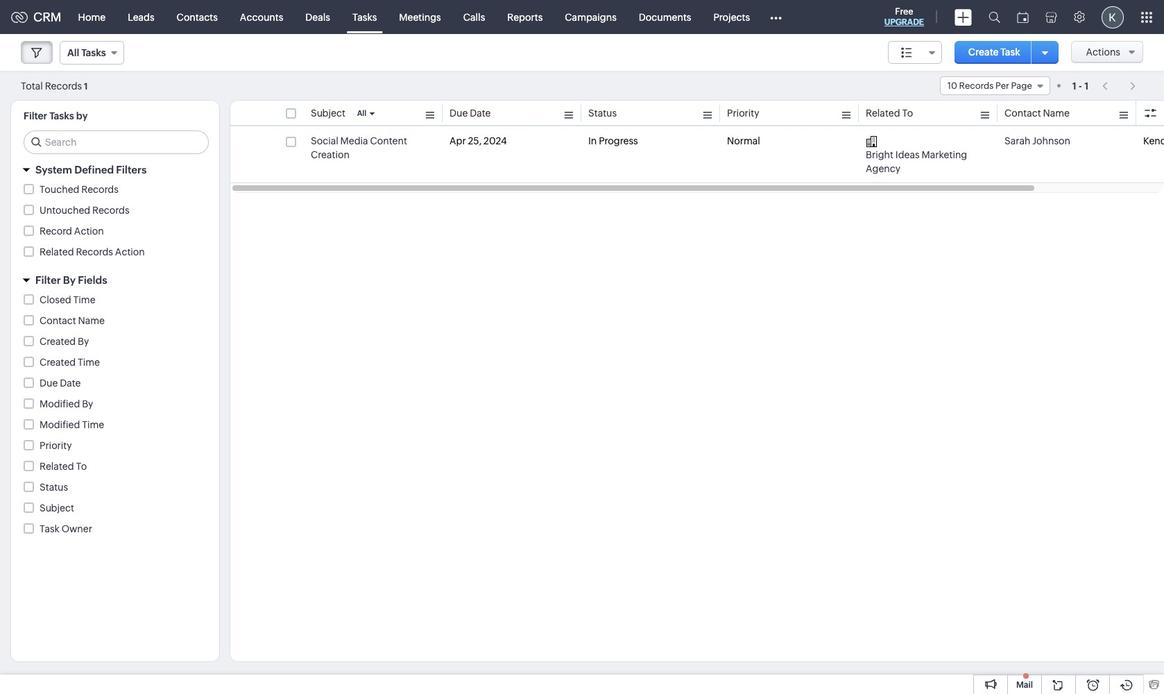 Task type: vqa. For each thing, say whether or not it's contained in the screenshot.
Printing Dimensions (Sample) link
no



Task type: describe. For each thing, give the bounding box(es) containing it.
created for created by
[[40, 336, 76, 347]]

reports link
[[496, 0, 554, 34]]

1 vertical spatial subject
[[40, 502, 74, 514]]

1 - 1
[[1073, 80, 1089, 91]]

10 records per page
[[948, 81, 1033, 91]]

fields
[[78, 274, 107, 286]]

by for filter
[[63, 274, 76, 286]]

system defined filters button
[[11, 158, 219, 182]]

system
[[35, 164, 72, 176]]

documents
[[639, 11, 692, 23]]

projects link
[[703, 0, 761, 34]]

closed time
[[40, 294, 95, 305]]

records for related
[[76, 246, 113, 257]]

social media content creation
[[311, 135, 407, 160]]

1 for total records 1
[[84, 81, 88, 91]]

accounts link
[[229, 0, 295, 34]]

0 vertical spatial status
[[589, 108, 617, 119]]

task 
[[1144, 108, 1165, 119]]

media
[[340, 135, 368, 146]]

records for untouched
[[92, 205, 130, 216]]

create
[[969, 47, 999, 58]]

per
[[996, 81, 1010, 91]]

1 vertical spatial due date
[[40, 378, 81, 389]]

2 horizontal spatial tasks
[[353, 11, 377, 23]]

sarah johnson link
[[1005, 134, 1071, 148]]

filter for filter by fields
[[35, 274, 61, 286]]

actions
[[1086, 47, 1121, 58]]

free
[[896, 6, 914, 17]]

calendar image
[[1017, 11, 1029, 23]]

upgrade
[[885, 17, 924, 27]]

touched records
[[40, 184, 119, 195]]

tasks for filter tasks by
[[49, 110, 74, 121]]

search image
[[989, 11, 1001, 23]]

Other Modules field
[[761, 6, 791, 28]]

contacts
[[177, 11, 218, 23]]

mail
[[1017, 680, 1033, 690]]

0 vertical spatial subject
[[311, 108, 346, 119]]

modified time
[[40, 419, 104, 430]]

records for touched
[[81, 184, 119, 195]]

modified for modified by
[[40, 398, 80, 409]]

filter tasks by
[[24, 110, 88, 121]]

all for all
[[357, 109, 367, 117]]

filter for filter tasks by
[[24, 110, 47, 121]]

filter by fields button
[[11, 268, 219, 292]]

by for modified
[[82, 398, 93, 409]]

leads
[[128, 11, 155, 23]]

home link
[[67, 0, 117, 34]]

created by
[[40, 336, 89, 347]]

campaigns
[[565, 11, 617, 23]]

apr
[[450, 135, 466, 146]]

sarah johnson
[[1005, 135, 1071, 146]]

1 horizontal spatial date
[[470, 108, 491, 119]]

1 for 1 - 1
[[1085, 80, 1089, 91]]

agency
[[866, 163, 901, 174]]

documents link
[[628, 0, 703, 34]]

0 vertical spatial action
[[74, 226, 104, 237]]

1 vertical spatial action
[[115, 246, 145, 257]]

1 vertical spatial due
[[40, 378, 58, 389]]

2024
[[484, 135, 507, 146]]

campaigns link
[[554, 0, 628, 34]]

all tasks
[[67, 47, 106, 58]]

profile image
[[1102, 6, 1124, 28]]

created time
[[40, 357, 100, 368]]

reports
[[508, 11, 543, 23]]

system defined filters
[[35, 164, 147, 176]]

0 horizontal spatial date
[[60, 378, 81, 389]]

0 vertical spatial name
[[1043, 108, 1070, 119]]

1 horizontal spatial contact name
[[1005, 108, 1070, 119]]

in
[[589, 135, 597, 146]]

content
[[370, 135, 407, 146]]

apr 25, 2024
[[450, 135, 507, 146]]

time for closed time
[[73, 294, 95, 305]]

task for task 
[[1144, 108, 1164, 119]]

home
[[78, 11, 106, 23]]

ideas
[[896, 149, 920, 160]]

create task
[[969, 47, 1021, 58]]

calls link
[[452, 0, 496, 34]]

total records 1
[[21, 80, 88, 91]]

creation
[[311, 149, 350, 160]]

create task button
[[955, 41, 1035, 64]]

1 horizontal spatial to
[[903, 108, 914, 119]]

projects
[[714, 11, 750, 23]]

all for all tasks
[[67, 47, 79, 58]]

1 horizontal spatial due date
[[450, 108, 491, 119]]

-
[[1079, 80, 1083, 91]]

calls
[[463, 11, 485, 23]]

accounts
[[240, 11, 283, 23]]

bright ideas marketing agency link
[[866, 134, 991, 176]]



Task type: locate. For each thing, give the bounding box(es) containing it.
2 created from the top
[[40, 357, 76, 368]]

2 modified from the top
[[40, 419, 80, 430]]

related records action
[[40, 246, 145, 257]]

by
[[63, 274, 76, 286], [78, 336, 89, 347], [82, 398, 93, 409]]

0 vertical spatial tasks
[[353, 11, 377, 23]]

1 vertical spatial status
[[40, 482, 68, 493]]

0 horizontal spatial due
[[40, 378, 58, 389]]

1 vertical spatial time
[[78, 357, 100, 368]]

free upgrade
[[885, 6, 924, 27]]

filter up closed
[[35, 274, 61, 286]]

tasks left 'by'
[[49, 110, 74, 121]]

crm
[[33, 10, 61, 24]]

2 vertical spatial related
[[40, 461, 74, 472]]

due date
[[450, 108, 491, 119], [40, 378, 81, 389]]

contact name
[[1005, 108, 1070, 119], [40, 315, 105, 326]]

filter
[[24, 110, 47, 121], [35, 274, 61, 286]]

0 vertical spatial by
[[63, 274, 76, 286]]

modified up 'modified time'
[[40, 398, 80, 409]]

1 right -
[[1085, 80, 1089, 91]]

tasks for all tasks
[[81, 47, 106, 58]]

bright
[[866, 149, 894, 160]]

1 modified from the top
[[40, 398, 80, 409]]

record
[[40, 226, 72, 237]]

2 vertical spatial tasks
[[49, 110, 74, 121]]

total
[[21, 80, 43, 91]]

1 vertical spatial task
[[1144, 108, 1164, 119]]

records for total
[[45, 80, 82, 91]]

status up in
[[589, 108, 617, 119]]

normal
[[727, 135, 761, 146]]

0 horizontal spatial contact name
[[40, 315, 105, 326]]

2 horizontal spatial 1
[[1085, 80, 1089, 91]]

social
[[311, 135, 339, 146]]

create menu image
[[955, 9, 972, 25]]

create menu element
[[947, 0, 981, 34]]

0 vertical spatial time
[[73, 294, 95, 305]]

logo image
[[11, 11, 28, 23]]

to up ideas
[[903, 108, 914, 119]]

meetings link
[[388, 0, 452, 34]]

0 vertical spatial modified
[[40, 398, 80, 409]]

by inside dropdown button
[[63, 274, 76, 286]]

to down 'modified time'
[[76, 461, 87, 472]]

0 horizontal spatial status
[[40, 482, 68, 493]]

0 vertical spatial created
[[40, 336, 76, 347]]

0 horizontal spatial to
[[76, 461, 87, 472]]

modified down modified by
[[40, 419, 80, 430]]

1 vertical spatial created
[[40, 357, 76, 368]]

size image
[[902, 47, 913, 59]]

1 up 'by'
[[84, 81, 88, 91]]

1 vertical spatial all
[[357, 109, 367, 117]]

task right create in the right top of the page
[[1001, 47, 1021, 58]]

task owner
[[40, 523, 92, 534]]

1 horizontal spatial priority
[[727, 108, 760, 119]]

2 vertical spatial task
[[40, 523, 60, 534]]

time
[[73, 294, 95, 305], [78, 357, 100, 368], [82, 419, 104, 430]]

tasks right deals
[[353, 11, 377, 23]]

all inside field
[[67, 47, 79, 58]]

task up 'kend'
[[1144, 108, 1164, 119]]

all up total records 1
[[67, 47, 79, 58]]

date up apr 25, 2024
[[470, 108, 491, 119]]

1 horizontal spatial tasks
[[81, 47, 106, 58]]

1 horizontal spatial action
[[115, 246, 145, 257]]

0 horizontal spatial task
[[40, 523, 60, 534]]

kend
[[1144, 135, 1165, 146]]

modified for modified time
[[40, 419, 80, 430]]

due date up 25,
[[450, 108, 491, 119]]

0 horizontal spatial subject
[[40, 502, 74, 514]]

filter down total
[[24, 110, 47, 121]]

time down created by
[[78, 357, 100, 368]]

10 Records Per Page field
[[940, 76, 1051, 95]]

contact down page
[[1005, 108, 1042, 119]]

1 vertical spatial related
[[40, 246, 74, 257]]

records for 10
[[960, 81, 994, 91]]

2 vertical spatial time
[[82, 419, 104, 430]]

1 vertical spatial date
[[60, 378, 81, 389]]

subject up "social"
[[311, 108, 346, 119]]

search element
[[981, 0, 1009, 34]]

filter by fields
[[35, 274, 107, 286]]

leads link
[[117, 0, 166, 34]]

created
[[40, 336, 76, 347], [40, 357, 76, 368]]

0 vertical spatial contact name
[[1005, 108, 1070, 119]]

1 vertical spatial contact name
[[40, 315, 105, 326]]

in progress
[[589, 135, 638, 146]]

time down fields
[[73, 294, 95, 305]]

status up task owner
[[40, 482, 68, 493]]

by for created
[[78, 336, 89, 347]]

created for created time
[[40, 357, 76, 368]]

deals link
[[295, 0, 341, 34]]

due up modified by
[[40, 378, 58, 389]]

action up filter by fields dropdown button
[[115, 246, 145, 257]]

contacts link
[[166, 0, 229, 34]]

10
[[948, 81, 958, 91]]

0 horizontal spatial name
[[78, 315, 105, 326]]

due up apr
[[450, 108, 468, 119]]

0 horizontal spatial contact
[[40, 315, 76, 326]]

Search text field
[[24, 131, 208, 153]]

filter inside dropdown button
[[35, 274, 61, 286]]

by up 'modified time'
[[82, 398, 93, 409]]

bright ideas marketing agency
[[866, 149, 968, 174]]

time for created time
[[78, 357, 100, 368]]

related down 'modified time'
[[40, 461, 74, 472]]

1 left -
[[1073, 80, 1077, 91]]

0 vertical spatial filter
[[24, 110, 47, 121]]

records up fields
[[76, 246, 113, 257]]

contact
[[1005, 108, 1042, 119], [40, 315, 76, 326]]

untouched
[[40, 205, 90, 216]]

task inside create task button
[[1001, 47, 1021, 58]]

status
[[589, 108, 617, 119], [40, 482, 68, 493]]

1
[[1073, 80, 1077, 91], [1085, 80, 1089, 91], [84, 81, 88, 91]]

records right the 10
[[960, 81, 994, 91]]

name up the johnson
[[1043, 108, 1070, 119]]

due
[[450, 108, 468, 119], [40, 378, 58, 389]]

1 inside total records 1
[[84, 81, 88, 91]]

0 vertical spatial task
[[1001, 47, 1021, 58]]

records inside 10 records per page field
[[960, 81, 994, 91]]

records down defined
[[81, 184, 119, 195]]

priority up normal
[[727, 108, 760, 119]]

0 vertical spatial to
[[903, 108, 914, 119]]

time for modified time
[[82, 419, 104, 430]]

1 vertical spatial to
[[76, 461, 87, 472]]

tasks down "home"
[[81, 47, 106, 58]]

0 horizontal spatial related to
[[40, 461, 87, 472]]

modified
[[40, 398, 80, 409], [40, 419, 80, 430]]

contact name down closed time
[[40, 315, 105, 326]]

meetings
[[399, 11, 441, 23]]

0 horizontal spatial action
[[74, 226, 104, 237]]

task left owner
[[40, 523, 60, 534]]

sarah
[[1005, 135, 1031, 146]]

0 vertical spatial date
[[470, 108, 491, 119]]

0 horizontal spatial tasks
[[49, 110, 74, 121]]

25,
[[468, 135, 482, 146]]

by up created time
[[78, 336, 89, 347]]

0 vertical spatial contact
[[1005, 108, 1042, 119]]

1 vertical spatial name
[[78, 315, 105, 326]]

None field
[[888, 41, 942, 64]]

contact down closed
[[40, 315, 76, 326]]

subject
[[311, 108, 346, 119], [40, 502, 74, 514]]

contact name up sarah johnson at the top right of the page
[[1005, 108, 1070, 119]]

date down created time
[[60, 378, 81, 389]]

closed
[[40, 294, 71, 305]]

progress
[[599, 135, 638, 146]]

untouched records
[[40, 205, 130, 216]]

0 horizontal spatial 1
[[84, 81, 88, 91]]

1 horizontal spatial due
[[450, 108, 468, 119]]

created up created time
[[40, 336, 76, 347]]

0 vertical spatial all
[[67, 47, 79, 58]]

All Tasks field
[[60, 41, 124, 65]]

due date up modified by
[[40, 378, 81, 389]]

0 horizontal spatial all
[[67, 47, 79, 58]]

date
[[470, 108, 491, 119], [60, 378, 81, 389]]

record action
[[40, 226, 104, 237]]

2 horizontal spatial task
[[1144, 108, 1164, 119]]

priority
[[727, 108, 760, 119], [40, 440, 72, 451]]

1 vertical spatial by
[[78, 336, 89, 347]]

by
[[76, 110, 88, 121]]

1 vertical spatial contact
[[40, 315, 76, 326]]

task for task owner
[[40, 523, 60, 534]]

1 vertical spatial filter
[[35, 274, 61, 286]]

task
[[1001, 47, 1021, 58], [1144, 108, 1164, 119], [40, 523, 60, 534]]

social media content creation link
[[311, 134, 436, 162]]

created down created by
[[40, 357, 76, 368]]

by up closed time
[[63, 274, 76, 286]]

1 vertical spatial related to
[[40, 461, 87, 472]]

related up bright
[[866, 108, 901, 119]]

1 created from the top
[[40, 336, 76, 347]]

0 vertical spatial due date
[[450, 108, 491, 119]]

filters
[[116, 164, 147, 176]]

1 horizontal spatial 1
[[1073, 80, 1077, 91]]

action up "related records action" at the left
[[74, 226, 104, 237]]

related to down 'modified time'
[[40, 461, 87, 472]]

1 vertical spatial modified
[[40, 419, 80, 430]]

1 horizontal spatial subject
[[311, 108, 346, 119]]

related to
[[866, 108, 914, 119], [40, 461, 87, 472]]

defined
[[74, 164, 114, 176]]

0 horizontal spatial due date
[[40, 378, 81, 389]]

related down record
[[40, 246, 74, 257]]

1 vertical spatial priority
[[40, 440, 72, 451]]

to
[[903, 108, 914, 119], [76, 461, 87, 472]]

1 horizontal spatial task
[[1001, 47, 1021, 58]]

related
[[866, 108, 901, 119], [40, 246, 74, 257], [40, 461, 74, 472]]

navigation
[[1096, 76, 1144, 96]]

0 vertical spatial due
[[450, 108, 468, 119]]

crm link
[[11, 10, 61, 24]]

1 horizontal spatial contact
[[1005, 108, 1042, 119]]

1 horizontal spatial all
[[357, 109, 367, 117]]

modified by
[[40, 398, 93, 409]]

records up filter tasks by
[[45, 80, 82, 91]]

records
[[45, 80, 82, 91], [960, 81, 994, 91], [81, 184, 119, 195], [92, 205, 130, 216], [76, 246, 113, 257]]

1 horizontal spatial name
[[1043, 108, 1070, 119]]

tasks inside field
[[81, 47, 106, 58]]

0 vertical spatial priority
[[727, 108, 760, 119]]

marketing
[[922, 149, 968, 160]]

subject up task owner
[[40, 502, 74, 514]]

name down closed time
[[78, 315, 105, 326]]

johnson
[[1033, 135, 1071, 146]]

all
[[67, 47, 79, 58], [357, 109, 367, 117]]

time down modified by
[[82, 419, 104, 430]]

0 vertical spatial related
[[866, 108, 901, 119]]

profile element
[[1094, 0, 1133, 34]]

name
[[1043, 108, 1070, 119], [78, 315, 105, 326]]

deals
[[306, 11, 330, 23]]

1 vertical spatial tasks
[[81, 47, 106, 58]]

touched
[[40, 184, 79, 195]]

2 vertical spatial by
[[82, 398, 93, 409]]

all up media
[[357, 109, 367, 117]]

tasks link
[[341, 0, 388, 34]]

action
[[74, 226, 104, 237], [115, 246, 145, 257]]

owner
[[62, 523, 92, 534]]

page
[[1012, 81, 1033, 91]]

1 horizontal spatial status
[[589, 108, 617, 119]]

1 horizontal spatial related to
[[866, 108, 914, 119]]

0 horizontal spatial priority
[[40, 440, 72, 451]]

0 vertical spatial related to
[[866, 108, 914, 119]]

related to up bright
[[866, 108, 914, 119]]

records down touched records
[[92, 205, 130, 216]]

priority down 'modified time'
[[40, 440, 72, 451]]



